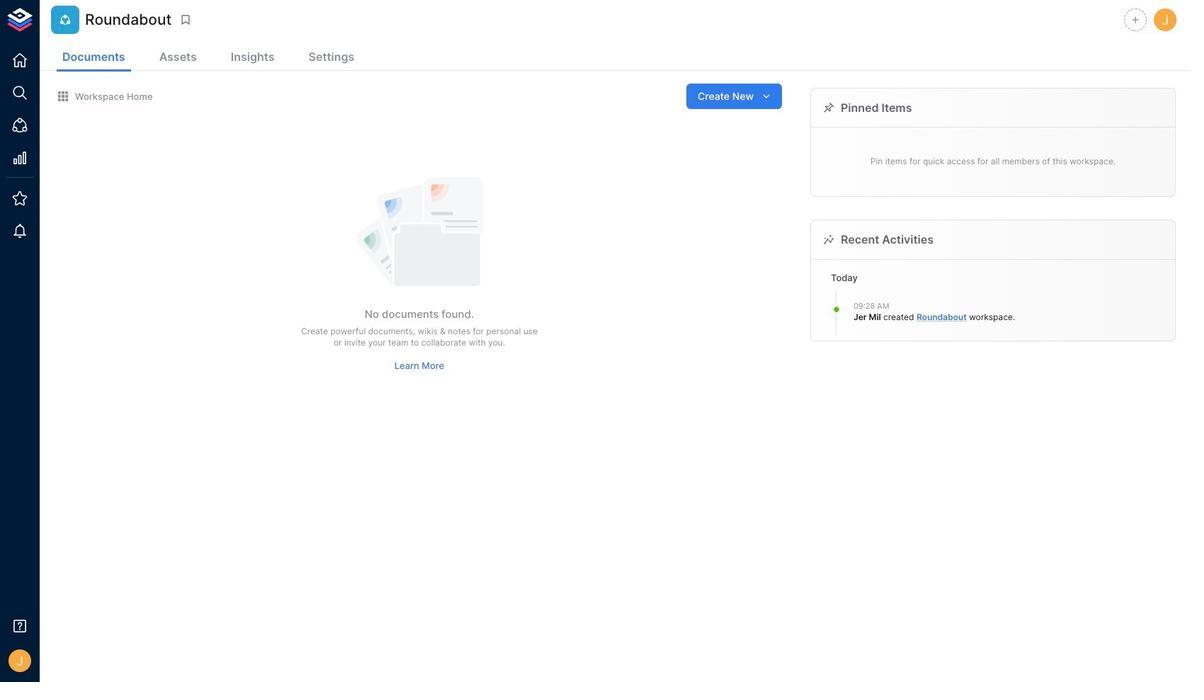 Task type: describe. For each thing, give the bounding box(es) containing it.
bookmark image
[[179, 13, 192, 26]]



